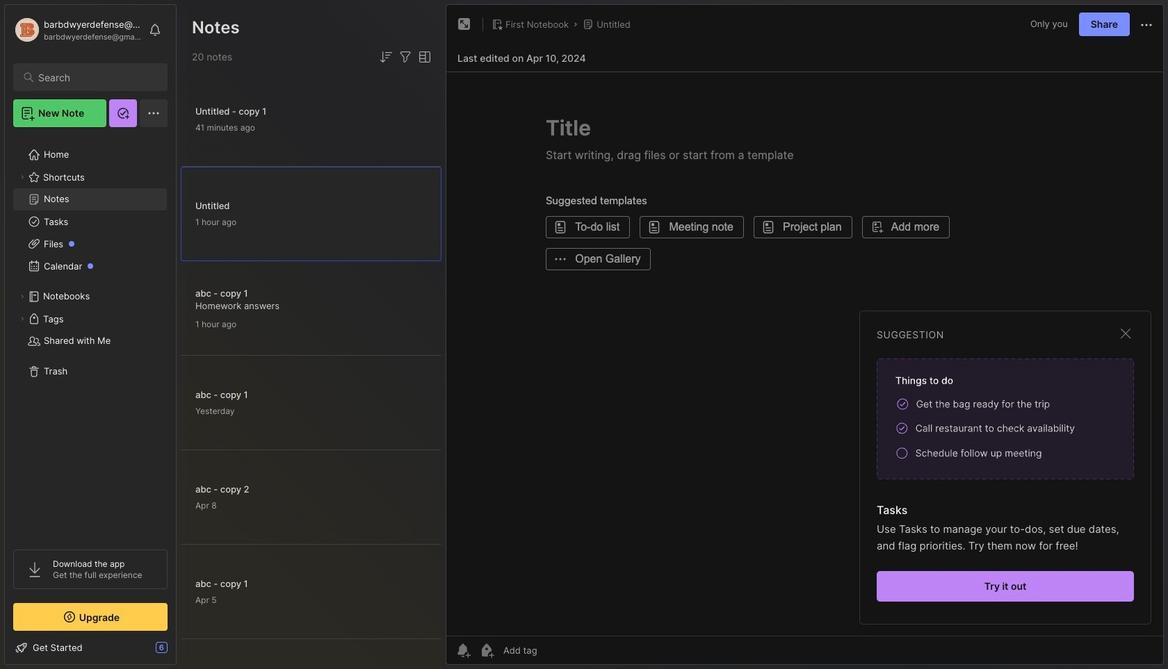 Task type: vqa. For each thing, say whether or not it's contained in the screenshot.
Expand Tags image
yes



Task type: describe. For each thing, give the bounding box(es) containing it.
Sort options field
[[378, 49, 394, 65]]

expand notebooks image
[[18, 293, 26, 301]]

Add filters field
[[397, 49, 414, 65]]

note window element
[[446, 4, 1164, 669]]

click to collapse image
[[176, 644, 186, 661]]

main element
[[0, 0, 181, 670]]

expand tags image
[[18, 315, 26, 323]]

more actions image
[[1139, 17, 1155, 33]]

none search field inside main element
[[38, 69, 155, 86]]

expand note image
[[456, 16, 473, 33]]

Note Editor text field
[[447, 72, 1164, 636]]



Task type: locate. For each thing, give the bounding box(es) containing it.
add tag image
[[479, 643, 495, 659]]

More actions field
[[1139, 15, 1155, 33]]

tree inside main element
[[5, 136, 176, 538]]

add filters image
[[397, 49, 414, 65]]

tree
[[5, 136, 176, 538]]

Account field
[[13, 16, 142, 44]]

None search field
[[38, 69, 155, 86]]

Add tag field
[[502, 645, 607, 657]]

add a reminder image
[[455, 643, 472, 659]]

Help and Learning task checklist field
[[5, 637, 176, 659]]

View options field
[[414, 49, 433, 65]]

Search text field
[[38, 71, 155, 84]]



